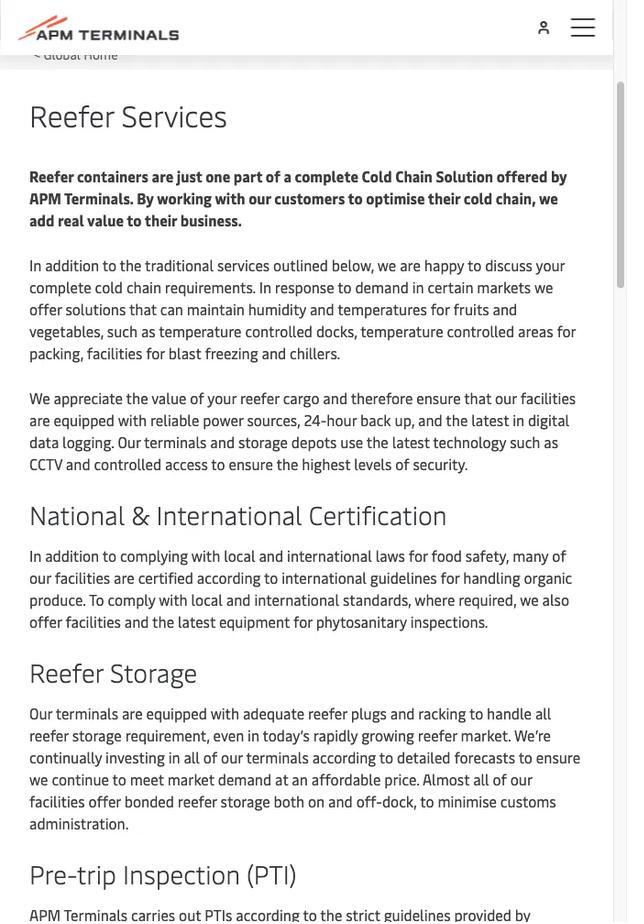 Task type: vqa. For each thing, say whether or not it's contained in the screenshot.
according
yes



Task type: locate. For each thing, give the bounding box(es) containing it.
equipped inside the our terminals are equipped with adequate reefer plugs and racking to handle all reefer storage requirement, even in today's rapidly growing reefer market. we're continually investing in all of our terminals according to detailed forecasts to ensure we continue to meet market demand at an affordable price. almost all of our facilities offer bonded reefer storage both on and off-dock, to minimise customs administration.
[[146, 704, 207, 723]]

0 horizontal spatial equipped
[[54, 410, 115, 430]]

as inside the "we appreciate the value of your reefer cargo and therefore ensure that our facilities are equipped with reliable power sources, 24-hour back up, and the latest in digital data logging. our terminals and storage depots use the latest technology such as cctv and controlled access to ensure the highest levels of security."
[[544, 432, 559, 452]]

even
[[213, 726, 244, 745]]

to left complying
[[102, 546, 116, 566]]

demand
[[355, 277, 409, 297], [218, 770, 272, 789]]

0 vertical spatial such
[[107, 321, 138, 341]]

0 vertical spatial cold
[[464, 188, 493, 208]]

in right even
[[248, 726, 260, 745]]

0 horizontal spatial such
[[107, 321, 138, 341]]

demand inside the our terminals are equipped with adequate reefer plugs and racking to handle all reefer storage requirement, even in today's rapidly growing reefer market. we're continually investing in all of our terminals according to detailed forecasts to ensure we continue to meet market demand at an affordable price. almost all of our facilities offer bonded reefer storage both on and off-dock, to minimise customs administration.
[[218, 770, 272, 789]]

our up technology
[[495, 388, 517, 408]]

facilities inside the our terminals are equipped with adequate reefer plugs and racking to handle all reefer storage requirement, even in today's rapidly growing reefer market. we're continually investing in all of our terminals according to detailed forecasts to ensure we continue to meet market demand at an affordable price. almost all of our facilities offer bonded reefer storage both on and off-dock, to minimise customs administration.
[[29, 792, 85, 811]]

that up technology
[[464, 388, 492, 408]]

safety,
[[466, 546, 509, 566]]

ensure down "we're" on the bottom
[[537, 748, 581, 767]]

latest up technology
[[472, 410, 509, 430]]

packing,
[[29, 343, 83, 363]]

0 horizontal spatial value
[[87, 210, 124, 230]]

and down logging.
[[66, 454, 90, 474]]

1 vertical spatial storage
[[72, 726, 122, 745]]

1 vertical spatial complete
[[29, 277, 91, 297]]

up,
[[395, 410, 415, 430]]

by
[[137, 188, 154, 208]]

your inside in addition to the traditional services outlined below, we are happy to discuss your complete cold chain requirements. in response to demand in certain markets we offer solutions that can maintain humidity and temperatures for fruits and vegetables, such as temperature controlled docks, temperature controlled areas for packing, facilities for blast freezing and chillers.
[[536, 255, 565, 275]]

technology
[[433, 432, 507, 452]]

2 vertical spatial all
[[474, 770, 490, 789]]

international up standards,
[[282, 568, 367, 588]]

we down by
[[539, 188, 559, 208]]

offer inside in addition to complying with local and international laws for food safety, many of our facilities are certified according to international guidelines for handling organic produce. to comply with local and international standards, where required, we also offer facilities and the latest equipment for phytosanitary inspections.
[[29, 612, 62, 632]]

1 horizontal spatial as
[[544, 432, 559, 452]]

0 vertical spatial their
[[428, 188, 461, 208]]

their
[[428, 188, 461, 208], [145, 210, 177, 230]]

such
[[107, 321, 138, 341], [510, 432, 541, 452]]

the
[[120, 255, 142, 275], [126, 388, 148, 408], [446, 410, 468, 430], [367, 432, 389, 452], [277, 454, 299, 474], [152, 612, 174, 632]]

organic
[[524, 568, 573, 588]]

reefer containers are just one part of a complete cold chain solution offered by apm terminals. by working with our customers to optimise their cold chain, we add real value to their business.
[[29, 166, 567, 230]]

certain
[[428, 277, 474, 297]]

chain
[[127, 277, 161, 297]]

1 horizontal spatial terminals
[[144, 432, 207, 452]]

0 horizontal spatial ensure
[[229, 454, 273, 474]]

2 vertical spatial latest
[[178, 612, 216, 632]]

1 horizontal spatial equipped
[[146, 704, 207, 723]]

digital
[[528, 410, 570, 430]]

storage left both
[[221, 792, 270, 811]]

value up the reliable
[[152, 388, 187, 408]]

and
[[310, 299, 335, 319], [493, 299, 518, 319], [262, 343, 286, 363], [323, 388, 348, 408], [418, 410, 443, 430], [210, 432, 235, 452], [66, 454, 90, 474], [259, 546, 284, 566], [226, 590, 251, 610], [125, 612, 149, 632], [391, 704, 415, 723], [328, 792, 353, 811]]

1 horizontal spatial our
[[118, 432, 141, 452]]

that inside the "we appreciate the value of your reefer cargo and therefore ensure that our facilities are equipped with reliable power sources, 24-hour back up, and the latest in digital data logging. our terminals and storage depots use the latest technology such as cctv and controlled access to ensure the highest levels of security."
[[464, 388, 492, 408]]

1 vertical spatial our
[[29, 704, 52, 723]]

0 horizontal spatial temperature
[[159, 321, 242, 341]]

1 vertical spatial your
[[208, 388, 237, 408]]

our inside in addition to complying with local and international laws for food safety, many of our facilities are certified according to international guidelines for handling organic produce. to comply with local and international standards, where required, we also offer facilities and the latest equipment for phytosanitary inspections.
[[29, 568, 51, 588]]

to down "we're" on the bottom
[[519, 748, 533, 767]]

fruits
[[454, 299, 490, 319]]

1 vertical spatial demand
[[218, 770, 272, 789]]

0 vertical spatial complete
[[295, 166, 359, 186]]

2 vertical spatial international
[[254, 590, 340, 610]]

0 vertical spatial equipped
[[54, 410, 115, 430]]

1 horizontal spatial their
[[428, 188, 461, 208]]

1 temperature from the left
[[159, 321, 242, 341]]

addition for complete
[[45, 255, 99, 275]]

1 horizontal spatial controlled
[[245, 321, 313, 341]]

business.
[[181, 210, 242, 230]]

0 vertical spatial storage
[[239, 432, 288, 452]]

with down the one
[[215, 188, 246, 208]]

in up the humidity
[[259, 277, 272, 297]]

1 horizontal spatial temperature
[[361, 321, 444, 341]]

controlled down fruits
[[447, 321, 515, 341]]

0 horizontal spatial all
[[184, 748, 200, 767]]

latest inside in addition to complying with local and international laws for food safety, many of our facilities are certified according to international guidelines for handling organic produce. to comply with local and international standards, where required, we also offer facilities and the latest equipment for phytosanitary inspections.
[[178, 612, 216, 632]]

0 horizontal spatial complete
[[29, 277, 91, 297]]

2 vertical spatial ensure
[[537, 748, 581, 767]]

equipment
[[219, 612, 290, 632]]

1 reefer from the top
[[29, 95, 114, 134]]

demand inside in addition to the traditional services outlined below, we are happy to discuss your complete cold chain requirements. in response to demand in certain markets we offer solutions that can maintain humidity and temperatures for fruits and vegetables, such as temperature controlled docks, temperature controlled areas for packing, facilities for blast freezing and chillers.
[[355, 277, 409, 297]]

complete up solutions
[[29, 277, 91, 297]]

(pti)
[[247, 857, 297, 892]]

handle
[[487, 704, 532, 723]]

latest down up,
[[392, 432, 430, 452]]

for right 'areas'
[[557, 321, 576, 341]]

and down "markets" at top right
[[493, 299, 518, 319]]

0 horizontal spatial your
[[208, 388, 237, 408]]

2 vertical spatial in
[[29, 546, 42, 566]]

to up solutions
[[102, 255, 116, 275]]

temperature
[[159, 321, 242, 341], [361, 321, 444, 341]]

traditional
[[145, 255, 214, 275]]

1 vertical spatial according
[[313, 748, 376, 767]]

0 vertical spatial latest
[[472, 410, 509, 430]]

addition for our
[[45, 546, 99, 566]]

reefer for reefer containers are just one part of a complete cold chain solution offered by apm terminals. by working with our customers to optimise their cold chain, we add real value to their business.
[[29, 166, 74, 186]]

solutions
[[66, 299, 126, 319]]

0 vertical spatial all
[[536, 704, 552, 723]]

0 horizontal spatial according
[[197, 568, 261, 588]]

in inside the "we appreciate the value of your reefer cargo and therefore ensure that our facilities are equipped with reliable power sources, 24-hour back up, and the latest in digital data logging. our terminals and storage depots use the latest technology such as cctv and controlled access to ensure the highest levels of security."
[[513, 410, 525, 430]]

0 horizontal spatial as
[[141, 321, 156, 341]]

1 vertical spatial all
[[184, 748, 200, 767]]

0 vertical spatial addition
[[45, 255, 99, 275]]

controlled for temperature
[[447, 321, 515, 341]]

are left happy
[[400, 255, 421, 275]]

1 horizontal spatial that
[[464, 388, 492, 408]]

our up produce.
[[29, 568, 51, 588]]

dock,
[[383, 792, 417, 811]]

cargo
[[283, 388, 320, 408]]

0 horizontal spatial demand
[[218, 770, 272, 789]]

1 vertical spatial addition
[[45, 546, 99, 566]]

1 addition from the top
[[45, 255, 99, 275]]

cold
[[362, 166, 392, 186]]

1 horizontal spatial such
[[510, 432, 541, 452]]

addition
[[45, 255, 99, 275], [45, 546, 99, 566]]

0 vertical spatial our
[[118, 432, 141, 452]]

of up organic
[[553, 546, 567, 566]]

detailed
[[397, 748, 451, 767]]

to up equipment
[[264, 568, 278, 588]]

0 vertical spatial reefer
[[29, 95, 114, 134]]

reefer down produce.
[[29, 655, 104, 690]]

0 vertical spatial that
[[129, 299, 157, 319]]

controlled for such
[[94, 454, 162, 474]]

to down cold at right
[[348, 188, 363, 208]]

0 vertical spatial as
[[141, 321, 156, 341]]

offer up vegetables,
[[29, 299, 62, 319]]

with down certified
[[159, 590, 188, 610]]

we appreciate the value of your reefer cargo and therefore ensure that our facilities are equipped with reliable power sources, 24-hour back up, and the latest in digital data logging. our terminals and storage depots use the latest technology such as cctv and controlled access to ensure the highest levels of security.
[[29, 388, 576, 474]]

we inside in addition to complying with local and international laws for food safety, many of our facilities are certified according to international guidelines for handling organic produce. to comply with local and international standards, where required, we also offer facilities and the latest equipment for phytosanitary inspections.
[[520, 590, 539, 610]]

temperature down temperatures at the right
[[361, 321, 444, 341]]

ensure up technology
[[417, 388, 461, 408]]

1 vertical spatial such
[[510, 432, 541, 452]]

terminals down reefer storage
[[56, 704, 118, 723]]

addition inside in addition to complying with local and international laws for food safety, many of our facilities are certified according to international guidelines for handling organic produce. to comply with local and international standards, where required, we also offer facilities and the latest equipment for phytosanitary inspections.
[[45, 546, 99, 566]]

0 horizontal spatial cold
[[95, 277, 123, 297]]

racking
[[419, 704, 466, 723]]

international up equipment
[[254, 590, 340, 610]]

requirement,
[[125, 726, 210, 745]]

required,
[[459, 590, 517, 610]]

storage down sources,
[[239, 432, 288, 452]]

as
[[141, 321, 156, 341], [544, 432, 559, 452]]

part
[[234, 166, 263, 186]]

1 horizontal spatial value
[[152, 388, 187, 408]]

1 horizontal spatial according
[[313, 748, 376, 767]]

facilities up administration.
[[29, 792, 85, 811]]

local down certified
[[191, 590, 223, 610]]

reefer
[[29, 95, 114, 134], [29, 166, 74, 186], [29, 655, 104, 690]]

controlled down logging.
[[94, 454, 162, 474]]

to down investing
[[112, 770, 127, 789]]

addition inside in addition to the traditional services outlined below, we are happy to discuss your complete cold chain requirements. in response to demand in certain markets we offer solutions that can maintain humidity and temperatures for fruits and vegetables, such as temperature controlled docks, temperature controlled areas for packing, facilities for blast freezing and chillers.
[[45, 255, 99, 275]]

pre-trip inspection (pti)
[[29, 857, 297, 892]]

value inside the "we appreciate the value of your reefer cargo and therefore ensure that our facilities are equipped with reliable power sources, 24-hour back up, and the latest in digital data logging. our terminals and storage depots use the latest technology such as cctv and controlled access to ensure the highest levels of security."
[[152, 388, 187, 408]]

their down solution
[[428, 188, 461, 208]]

1 vertical spatial in
[[259, 277, 272, 297]]

such inside the "we appreciate the value of your reefer cargo and therefore ensure that our facilities are equipped with reliable power sources, 24-hour back up, and the latest in digital data logging. our terminals and storage depots use the latest technology such as cctv and controlled access to ensure the highest levels of security."
[[510, 432, 541, 452]]

value
[[87, 210, 124, 230], [152, 388, 187, 408]]

1 horizontal spatial complete
[[295, 166, 359, 186]]

appreciate
[[54, 388, 123, 408]]

0 horizontal spatial that
[[129, 299, 157, 319]]

produce.
[[29, 590, 86, 610]]

0 vertical spatial your
[[536, 255, 565, 275]]

terminals up at
[[246, 748, 309, 767]]

all down "forecasts"
[[474, 770, 490, 789]]

2 vertical spatial storage
[[221, 792, 270, 811]]

levels
[[354, 454, 392, 474]]

facilities up 'digital'
[[521, 388, 576, 408]]

0 vertical spatial according
[[197, 568, 261, 588]]

international
[[287, 546, 372, 566], [282, 568, 367, 588], [254, 590, 340, 610]]

real
[[58, 210, 84, 230]]

latest down certified
[[178, 612, 216, 632]]

1 vertical spatial offer
[[29, 612, 62, 632]]

to up market.
[[470, 704, 484, 723]]

reefer inside reefer containers are just one part of a complete cold chain solution offered by apm terminals. by working with our customers to optimise their cold chain, we add real value to their business.
[[29, 166, 74, 186]]

on
[[308, 792, 325, 811]]

certification
[[309, 497, 447, 532]]

0 vertical spatial value
[[87, 210, 124, 230]]

demand up temperatures at the right
[[355, 277, 409, 297]]

both
[[274, 792, 305, 811]]

2 horizontal spatial terminals
[[246, 748, 309, 767]]

reefer inside the "we appreciate the value of your reefer cargo and therefore ensure that our facilities are equipped with reliable power sources, 24-hour back up, and the latest in digital data logging. our terminals and storage depots use the latest technology such as cctv and controlled access to ensure the highest levels of security."
[[240, 388, 280, 408]]

adequate
[[243, 704, 305, 723]]

2 addition from the top
[[45, 546, 99, 566]]

storage
[[110, 655, 197, 690]]

our inside the our terminals are equipped with adequate reefer plugs and racking to handle all reefer storage requirement, even in today's rapidly growing reefer market. we're continually investing in all of our terminals according to detailed forecasts to ensure we continue to meet market demand at an affordable price. almost all of our facilities offer bonded reefer storage both on and off-dock, to minimise customs administration.
[[29, 704, 52, 723]]

0 vertical spatial offer
[[29, 299, 62, 319]]

addition down the national
[[45, 546, 99, 566]]

for down food
[[441, 568, 460, 588]]

1 vertical spatial reefer
[[29, 166, 74, 186]]

3 reefer from the top
[[29, 655, 104, 690]]

0 horizontal spatial terminals
[[56, 704, 118, 723]]

in inside in addition to complying with local and international laws for food safety, many of our facilities are certified according to international guidelines for handling organic produce. to comply with local and international standards, where required, we also offer facilities and the latest equipment for phytosanitary inspections.
[[29, 546, 42, 566]]

1 vertical spatial local
[[191, 590, 223, 610]]

1 horizontal spatial all
[[474, 770, 490, 789]]

0 vertical spatial in
[[29, 255, 42, 275]]

local
[[224, 546, 256, 566], [191, 590, 223, 610]]

0 vertical spatial terminals
[[144, 432, 207, 452]]

and left "chillers."
[[262, 343, 286, 363]]

terminals inside the "we appreciate the value of your reefer cargo and therefore ensure that our facilities are equipped with reliable power sources, 24-hour back up, and the latest in digital data logging. our terminals and storage depots use the latest technology such as cctv and controlled access to ensure the highest levels of security."
[[144, 432, 207, 452]]

of inside reefer containers are just one part of a complete cold chain solution offered by apm terminals. by working with our customers to optimise their cold chain, we add real value to their business.
[[266, 166, 281, 186]]

according up equipment
[[197, 568, 261, 588]]

are up requirement,
[[122, 704, 143, 723]]

2 horizontal spatial ensure
[[537, 748, 581, 767]]

equipped up requirement,
[[146, 704, 207, 723]]

storage inside the "we appreciate the value of your reefer cargo and therefore ensure that our facilities are equipped with reliable power sources, 24-hour back up, and the latest in digital data logging. our terminals and storage depots use the latest technology such as cctv and controlled access to ensure the highest levels of security."
[[239, 432, 288, 452]]

customs
[[501, 792, 557, 811]]

of
[[266, 166, 281, 186], [190, 388, 204, 408], [396, 454, 410, 474], [553, 546, 567, 566], [203, 748, 218, 767], [493, 770, 507, 789]]

comply
[[108, 590, 155, 610]]

and down national & international certification
[[259, 546, 284, 566]]

0 horizontal spatial their
[[145, 210, 177, 230]]

inspection
[[123, 857, 240, 892]]

an
[[292, 770, 308, 789]]

0 horizontal spatial latest
[[178, 612, 216, 632]]

cold up solutions
[[95, 277, 123, 297]]

2 horizontal spatial controlled
[[447, 321, 515, 341]]

that inside in addition to the traditional services outlined below, we are happy to discuss your complete cold chain requirements. in response to demand in certain markets we offer solutions that can maintain humidity and temperatures for fruits and vegetables, such as temperature controlled docks, temperature controlled areas for packing, facilities for blast freezing and chillers.
[[129, 299, 157, 319]]

administration.
[[29, 814, 129, 833]]

all up the market
[[184, 748, 200, 767]]

ensure
[[417, 388, 461, 408], [229, 454, 273, 474], [537, 748, 581, 767]]

2 vertical spatial reefer
[[29, 655, 104, 690]]

sources,
[[247, 410, 300, 430]]

chain,
[[496, 188, 536, 208]]

with up even
[[211, 704, 239, 723]]

reefer down < global home
[[29, 95, 114, 134]]

terminals down the reliable
[[144, 432, 207, 452]]

2 vertical spatial offer
[[88, 792, 121, 811]]

reefer
[[240, 388, 280, 408], [308, 704, 348, 723], [29, 726, 69, 745], [418, 726, 458, 745], [178, 792, 217, 811]]

to right dock,
[[420, 792, 434, 811]]

value down terminals.
[[87, 210, 124, 230]]

in up produce.
[[29, 546, 42, 566]]

reefer up sources,
[[240, 388, 280, 408]]

0 horizontal spatial controlled
[[94, 454, 162, 474]]

1 vertical spatial that
[[464, 388, 492, 408]]

food
[[432, 546, 462, 566]]

1 vertical spatial cold
[[95, 277, 123, 297]]

0 horizontal spatial our
[[29, 704, 52, 723]]

laws
[[376, 546, 405, 566]]

1 horizontal spatial your
[[536, 255, 565, 275]]

controlled down the humidity
[[245, 321, 313, 341]]

of down "forecasts"
[[493, 770, 507, 789]]

0 vertical spatial local
[[224, 546, 256, 566]]

1 horizontal spatial ensure
[[417, 388, 461, 408]]

affordable
[[312, 770, 381, 789]]

our up customs
[[511, 770, 533, 789]]

in left certain
[[413, 277, 424, 297]]

1 vertical spatial latest
[[392, 432, 430, 452]]

to
[[348, 188, 363, 208], [127, 210, 142, 230], [102, 255, 116, 275], [468, 255, 482, 275], [338, 277, 352, 297], [211, 454, 225, 474], [102, 546, 116, 566], [264, 568, 278, 588], [470, 704, 484, 723], [380, 748, 394, 767], [519, 748, 533, 767], [112, 770, 127, 789], [420, 792, 434, 811]]

are inside the "we appreciate the value of your reefer cargo and therefore ensure that our facilities are equipped with reliable power sources, 24-hour back up, and the latest in digital data logging. our terminals and storage depots use the latest technology such as cctv and controlled access to ensure the highest levels of security."
[[29, 410, 50, 430]]

your up the power at the top of the page
[[208, 388, 237, 408]]

controlled inside the "we appreciate the value of your reefer cargo and therefore ensure that our facilities are equipped with reliable power sources, 24-hour back up, and the latest in digital data logging. our terminals and storage depots use the latest technology such as cctv and controlled access to ensure the highest levels of security."
[[94, 454, 162, 474]]

1 vertical spatial as
[[544, 432, 559, 452]]

such down solutions
[[107, 321, 138, 341]]

such down 'digital'
[[510, 432, 541, 452]]

with
[[215, 188, 246, 208], [118, 410, 147, 430], [192, 546, 220, 566], [159, 590, 188, 610], [211, 704, 239, 723]]

complete inside reefer containers are just one part of a complete cold chain solution offered by apm terminals. by working with our customers to optimise their cold chain, we add real value to their business.
[[295, 166, 359, 186]]

cold inside reefer containers are just one part of a complete cold chain solution offered by apm terminals. by working with our customers to optimise their cold chain, we add real value to their business.
[[464, 188, 493, 208]]

in left 'digital'
[[513, 410, 525, 430]]

we right "markets" at top right
[[535, 277, 554, 297]]

logging.
[[62, 432, 114, 452]]

reefer services
[[29, 95, 227, 134]]

with inside the our terminals are equipped with adequate reefer plugs and racking to handle all reefer storage requirement, even in today's rapidly growing reefer market. we're continually investing in all of our terminals according to detailed forecasts to ensure we continue to meet market demand at an affordable price. almost all of our facilities offer bonded reefer storage both on and off-dock, to minimise customs administration.
[[211, 704, 239, 723]]

2 reefer from the top
[[29, 166, 74, 186]]

latest
[[472, 410, 509, 430], [392, 432, 430, 452], [178, 612, 216, 632]]

as down chain
[[141, 321, 156, 341]]

storage
[[239, 432, 288, 452], [72, 726, 122, 745], [221, 792, 270, 811]]

1 vertical spatial equipped
[[146, 704, 207, 723]]

offer down produce.
[[29, 612, 62, 632]]

facilities down solutions
[[87, 343, 142, 363]]

temperature up blast
[[159, 321, 242, 341]]

our
[[118, 432, 141, 452], [29, 704, 52, 723]]

that down chain
[[129, 299, 157, 319]]

their down by
[[145, 210, 177, 230]]

your right "discuss"
[[536, 255, 565, 275]]

according up affordable
[[313, 748, 376, 767]]

storage up "continually"
[[72, 726, 122, 745]]

with left the reliable
[[118, 410, 147, 430]]

for
[[431, 299, 450, 319], [557, 321, 576, 341], [146, 343, 165, 363], [409, 546, 428, 566], [441, 568, 460, 588], [294, 612, 313, 632]]

of right levels on the right
[[396, 454, 410, 474]]

1 vertical spatial value
[[152, 388, 187, 408]]

&
[[131, 497, 150, 532]]

the up technology
[[446, 410, 468, 430]]

to right access
[[211, 454, 225, 474]]

1 horizontal spatial latest
[[392, 432, 430, 452]]

facilities inside in addition to the traditional services outlined below, we are happy to discuss your complete cold chain requirements. in response to demand in certain markets we offer solutions that can maintain humidity and temperatures for fruits and vegetables, such as temperature controlled docks, temperature controlled areas for packing, facilities for blast freezing and chillers.
[[87, 343, 142, 363]]

1 horizontal spatial demand
[[355, 277, 409, 297]]

investing
[[106, 748, 165, 767]]

1 horizontal spatial cold
[[464, 188, 493, 208]]

equipped down appreciate
[[54, 410, 115, 430]]

0 vertical spatial demand
[[355, 277, 409, 297]]

national
[[29, 497, 125, 532]]

complete up "customers"
[[295, 166, 359, 186]]

are inside reefer containers are just one part of a complete cold chain solution offered by apm terminals. by working with our customers to optimise their cold chain, we add real value to their business.
[[152, 166, 174, 186]]



Task type: describe. For each thing, give the bounding box(es) containing it.
services
[[217, 255, 270, 275]]

2 horizontal spatial latest
[[472, 410, 509, 430]]

to down growing
[[380, 748, 394, 767]]

our inside the "we appreciate the value of your reefer cargo and therefore ensure that our facilities are equipped with reliable power sources, 24-hour back up, and the latest in digital data logging. our terminals and storage depots use the latest technology such as cctv and controlled access to ensure the highest levels of security."
[[495, 388, 517, 408]]

forecasts
[[455, 748, 516, 767]]

maintain
[[187, 299, 245, 319]]

just
[[177, 166, 202, 186]]

to down below,
[[338, 277, 352, 297]]

are inside in addition to the traditional services outlined below, we are happy to discuss your complete cold chain requirements. in response to demand in certain markets we offer solutions that can maintain humidity and temperatures for fruits and vegetables, such as temperature controlled docks, temperature controlled areas for packing, facilities for blast freezing and chillers.
[[400, 255, 421, 275]]

such inside in addition to the traditional services outlined below, we are happy to discuss your complete cold chain requirements. in response to demand in certain markets we offer solutions that can maintain humidity and temperatures for fruits and vegetables, such as temperature controlled docks, temperature controlled areas for packing, facilities for blast freezing and chillers.
[[107, 321, 138, 341]]

apm
[[29, 188, 61, 208]]

blast
[[169, 343, 201, 363]]

global home link
[[44, 45, 118, 62]]

working
[[157, 188, 212, 208]]

pre-
[[29, 857, 77, 892]]

requirements.
[[165, 277, 256, 297]]

to right happy
[[468, 255, 482, 275]]

1 horizontal spatial local
[[224, 546, 256, 566]]

guidelines
[[370, 568, 437, 588]]

reefer up 'rapidly'
[[308, 704, 348, 723]]

handling
[[464, 568, 521, 588]]

inspections.
[[411, 612, 488, 632]]

services
[[122, 95, 227, 134]]

0 vertical spatial international
[[287, 546, 372, 566]]

market
[[168, 770, 215, 789]]

and up hour
[[323, 388, 348, 408]]

for left blast
[[146, 343, 165, 363]]

ensure inside the our terminals are equipped with adequate reefer plugs and racking to handle all reefer storage requirement, even in today's rapidly growing reefer market. we're continually investing in all of our terminals according to detailed forecasts to ensure we continue to meet market demand at an affordable price. almost all of our facilities offer bonded reefer storage both on and off-dock, to minimise customs administration.
[[537, 748, 581, 767]]

for down certain
[[431, 299, 450, 319]]

offer inside the our terminals are equipped with adequate reefer plugs and racking to handle all reefer storage requirement, even in today's rapidly growing reefer market. we're continually investing in all of our terminals according to detailed forecasts to ensure we continue to meet market demand at an affordable price. almost all of our facilities offer bonded reefer storage both on and off-dock, to minimise customs administration.
[[88, 792, 121, 811]]

the down back
[[367, 432, 389, 452]]

optimise
[[366, 188, 425, 208]]

security.
[[413, 454, 468, 474]]

highest
[[302, 454, 351, 474]]

24-
[[304, 410, 327, 430]]

continue
[[52, 770, 109, 789]]

the right appreciate
[[126, 388, 148, 408]]

< global home
[[34, 45, 118, 62]]

solution
[[436, 166, 494, 186]]

off-
[[357, 792, 383, 811]]

containers
[[77, 166, 149, 186]]

we're
[[515, 726, 551, 745]]

according inside the our terminals are equipped with adequate reefer plugs and racking to handle all reefer storage requirement, even in today's rapidly growing reefer market. we're continually investing in all of our terminals according to detailed forecasts to ensure we continue to meet market demand at an affordable price. almost all of our facilities offer bonded reefer storage both on and off-dock, to minimise customs administration.
[[313, 748, 376, 767]]

phytosanitary
[[316, 612, 407, 632]]

facilities up to
[[55, 568, 110, 588]]

in addition to the traditional services outlined below, we are happy to discuss your complete cold chain requirements. in response to demand in certain markets we offer solutions that can maintain humidity and temperatures for fruits and vegetables, such as temperature controlled docks, temperature controlled areas for packing, facilities for blast freezing and chillers.
[[29, 255, 576, 363]]

use
[[341, 432, 364, 452]]

of down even
[[203, 748, 218, 767]]

docks,
[[316, 321, 358, 341]]

outlined
[[273, 255, 328, 275]]

to
[[89, 590, 104, 610]]

2 vertical spatial terminals
[[246, 748, 309, 767]]

one
[[206, 166, 230, 186]]

areas
[[518, 321, 554, 341]]

where
[[415, 590, 455, 610]]

depots
[[292, 432, 337, 452]]

freezing
[[205, 343, 258, 363]]

reefer down racking
[[418, 726, 458, 745]]

facilities inside the "we appreciate the value of your reefer cargo and therefore ensure that our facilities are equipped with reliable power sources, 24-hour back up, and the latest in digital data logging. our terminals and storage depots use the latest technology such as cctv and controlled access to ensure the highest levels of security."
[[521, 388, 576, 408]]

price.
[[385, 770, 420, 789]]

minimise
[[438, 792, 497, 811]]

value inside reefer containers are just one part of a complete cold chain solution offered by apm terminals. by working with our customers to optimise their cold chain, we add real value to their business.
[[87, 210, 124, 230]]

reefer services apm terminals image
[[0, 0, 614, 40]]

almost
[[423, 770, 470, 789]]

we inside reefer containers are just one part of a complete cold chain solution offered by apm terminals. by working with our customers to optimise their cold chain, we add real value to their business.
[[539, 188, 559, 208]]

we inside the our terminals are equipped with adequate reefer plugs and racking to handle all reefer storage requirement, even in today's rapidly growing reefer market. we're continually investing in all of our terminals according to detailed forecasts to ensure we continue to meet market demand at an affordable price. almost all of our facilities offer bonded reefer storage both on and off-dock, to minimise customs administration.
[[29, 770, 48, 789]]

2 horizontal spatial all
[[536, 704, 552, 723]]

add
[[29, 210, 54, 230]]

0 horizontal spatial local
[[191, 590, 223, 610]]

chain
[[396, 166, 433, 186]]

1 vertical spatial ensure
[[229, 454, 273, 474]]

vegetables,
[[29, 321, 104, 341]]

1 vertical spatial terminals
[[56, 704, 118, 723]]

cold inside in addition to the traditional services outlined below, we are happy to discuss your complete cold chain requirements. in response to demand in certain markets we offer solutions that can maintain humidity and temperatures for fruits and vegetables, such as temperature controlled docks, temperature controlled areas for packing, facilities for blast freezing and chillers.
[[95, 277, 123, 297]]

the down depots
[[277, 454, 299, 474]]

are inside in addition to complying with local and international laws for food safety, many of our facilities are certified according to international guidelines for handling organic produce. to comply with local and international standards, where required, we also offer facilities and the latest equipment for phytosanitary inspections.
[[114, 568, 135, 588]]

below,
[[332, 255, 374, 275]]

and down comply
[[125, 612, 149, 632]]

access
[[165, 454, 208, 474]]

home
[[84, 45, 118, 62]]

are inside the our terminals are equipped with adequate reefer plugs and racking to handle all reefer storage requirement, even in today's rapidly growing reefer market. we're continually investing in all of our terminals according to detailed forecasts to ensure we continue to meet market demand at an affordable price. almost all of our facilities offer bonded reefer storage both on and off-dock, to minimise customs administration.
[[122, 704, 143, 723]]

the inside in addition to complying with local and international laws for food safety, many of our facilities are certified according to international guidelines for handling organic produce. to comply with local and international standards, where required, we also offer facilities and the latest equipment for phytosanitary inspections.
[[152, 612, 174, 632]]

temperatures
[[338, 299, 427, 319]]

our down even
[[221, 748, 243, 767]]

bonded
[[125, 792, 174, 811]]

according inside in addition to complying with local and international laws for food safety, many of our facilities are certified according to international guidelines for handling organic produce. to comply with local and international standards, where required, we also offer facilities and the latest equipment for phytosanitary inspections.
[[197, 568, 261, 588]]

reefer for reefer services
[[29, 95, 114, 134]]

we right below,
[[378, 255, 397, 275]]

with inside reefer containers are just one part of a complete cold chain solution offered by apm terminals. by working with our customers to optimise their cold chain, we add real value to their business.
[[215, 188, 246, 208]]

can
[[160, 299, 183, 319]]

we
[[29, 388, 50, 408]]

complete inside in addition to the traditional services outlined below, we are happy to discuss your complete cold chain requirements. in response to demand in certain markets we offer solutions that can maintain humidity and temperatures for fruits and vegetables, such as temperature controlled docks, temperature controlled areas for packing, facilities for blast freezing and chillers.
[[29, 277, 91, 297]]

facilities down to
[[66, 612, 121, 632]]

offer inside in addition to the traditional services outlined below, we are happy to discuss your complete cold chain requirements. in response to demand in certain markets we offer solutions that can maintain humidity and temperatures for fruits and vegetables, such as temperature controlled docks, temperature controlled areas for packing, facilities for blast freezing and chillers.
[[29, 299, 62, 319]]

at
[[275, 770, 289, 789]]

of inside in addition to complying with local and international laws for food safety, many of our facilities are certified according to international guidelines for handling organic produce. to comply with local and international standards, where required, we also offer facilities and the latest equipment for phytosanitary inspections.
[[553, 546, 567, 566]]

of up the reliable
[[190, 388, 204, 408]]

for right equipment
[[294, 612, 313, 632]]

markets
[[477, 277, 531, 297]]

trip
[[77, 857, 116, 892]]

and up equipment
[[226, 590, 251, 610]]

growing
[[362, 726, 415, 745]]

0 vertical spatial ensure
[[417, 388, 461, 408]]

therefore
[[351, 388, 413, 408]]

customers
[[275, 188, 345, 208]]

national & international certification
[[29, 497, 447, 532]]

your inside the "we appreciate the value of your reefer cargo and therefore ensure that our facilities are equipped with reliable power sources, 24-hour back up, and the latest in digital data logging. our terminals and storage depots use the latest technology such as cctv and controlled access to ensure the highest levels of security."
[[208, 388, 237, 408]]

and up docks, on the right top
[[310, 299, 335, 319]]

and down affordable
[[328, 792, 353, 811]]

the inside in addition to the traditional services outlined below, we are happy to discuss your complete cold chain requirements. in response to demand in certain markets we offer solutions that can maintain humidity and temperatures for fruits and vegetables, such as temperature controlled docks, temperature controlled areas for packing, facilities for blast freezing and chillers.
[[120, 255, 142, 275]]

reefer for reefer storage
[[29, 655, 104, 690]]

equipped inside the "we appreciate the value of your reefer cargo and therefore ensure that our facilities are equipped with reliable power sources, 24-hour back up, and the latest in digital data logging. our terminals and storage depots use the latest technology such as cctv and controlled access to ensure the highest levels of security."
[[54, 410, 115, 430]]

reliable
[[150, 410, 199, 430]]

reefer up "continually"
[[29, 726, 69, 745]]

terminals.
[[64, 188, 134, 208]]

in down requirement,
[[169, 748, 180, 767]]

chillers.
[[290, 343, 341, 363]]

2 temperature from the left
[[361, 321, 444, 341]]

as inside in addition to the traditional services outlined below, we are happy to discuss your complete cold chain requirements. in response to demand in certain markets we offer solutions that can maintain humidity and temperatures for fruits and vegetables, such as temperature controlled docks, temperature controlled areas for packing, facilities for blast freezing and chillers.
[[141, 321, 156, 341]]

<
[[34, 45, 40, 62]]

meet
[[130, 770, 164, 789]]

in for the
[[29, 255, 42, 275]]

our inside the "we appreciate the value of your reefer cargo and therefore ensure that our facilities are equipped with reliable power sources, 24-hour back up, and the latest in digital data logging. our terminals and storage depots use the latest technology such as cctv and controlled access to ensure the highest levels of security."
[[118, 432, 141, 452]]

rapidly
[[314, 726, 358, 745]]

many
[[513, 546, 549, 566]]

in inside in addition to the traditional services outlined below, we are happy to discuss your complete cold chain requirements. in response to demand in certain markets we offer solutions that can maintain humidity and temperatures for fruits and vegetables, such as temperature controlled docks, temperature controlled areas for packing, facilities for blast freezing and chillers.
[[413, 277, 424, 297]]

complying
[[120, 546, 188, 566]]

happy
[[425, 255, 465, 275]]

and down the power at the top of the page
[[210, 432, 235, 452]]

reefer down the market
[[178, 792, 217, 811]]

to inside the "we appreciate the value of your reefer cargo and therefore ensure that our facilities are equipped with reliable power sources, 24-hour back up, and the latest in digital data logging. our terminals and storage depots use the latest technology such as cctv and controlled access to ensure the highest levels of security."
[[211, 454, 225, 474]]

our inside reefer containers are just one part of a complete cold chain solution offered by apm terminals. by working with our customers to optimise their cold chain, we add real value to their business.
[[249, 188, 271, 208]]

plugs
[[351, 704, 387, 723]]

response
[[275, 277, 335, 297]]

and right up,
[[418, 410, 443, 430]]

with up certified
[[192, 546, 220, 566]]

with inside the "we appreciate the value of your reefer cargo and therefore ensure that our facilities are equipped with reliable power sources, 24-hour back up, and the latest in digital data logging. our terminals and storage depots use the latest technology such as cctv and controlled access to ensure the highest levels of security."
[[118, 410, 147, 430]]

1 vertical spatial their
[[145, 210, 177, 230]]

to down by
[[127, 210, 142, 230]]

in for complying
[[29, 546, 42, 566]]

1 vertical spatial international
[[282, 568, 367, 588]]

and up growing
[[391, 704, 415, 723]]

standards,
[[343, 590, 412, 610]]

for up guidelines at the right of the page
[[409, 546, 428, 566]]

global
[[44, 45, 81, 62]]

today's
[[263, 726, 310, 745]]

our terminals are equipped with adequate reefer plugs and racking to handle all reefer storage requirement, even in today's rapidly growing reefer market. we're continually investing in all of our terminals according to detailed forecasts to ensure we continue to meet market demand at an affordable price. almost all of our facilities offer bonded reefer storage both on and off-dock, to minimise customs administration.
[[29, 704, 581, 833]]

humidity
[[248, 299, 306, 319]]



